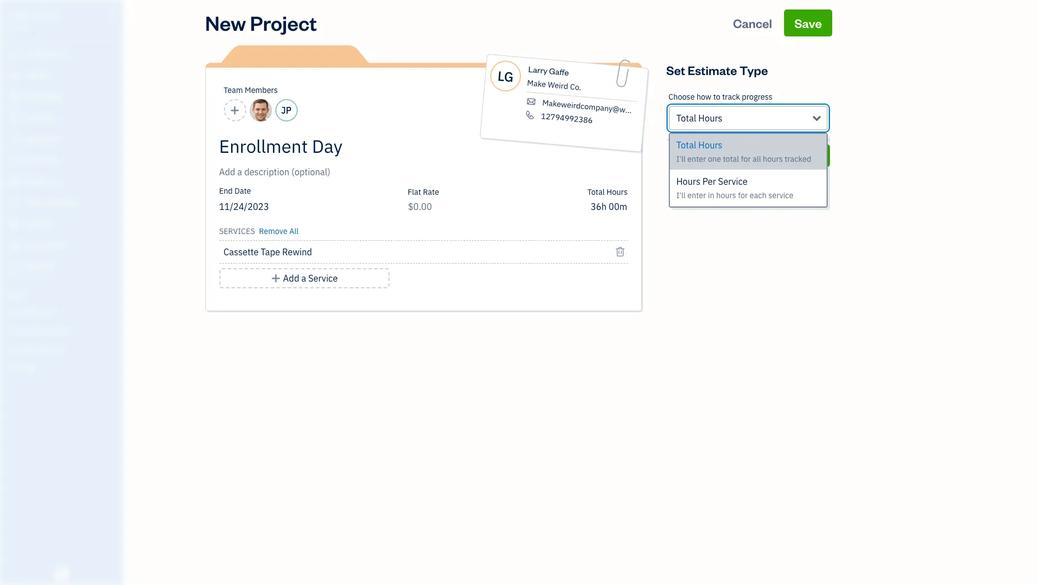 Task type: locate. For each thing, give the bounding box(es) containing it.
0 vertical spatial cancel
[[733, 15, 773, 31]]

0 vertical spatial total hours
[[677, 113, 723, 124]]

save button
[[785, 10, 832, 36]]

cancel up type
[[733, 15, 773, 31]]

report image
[[7, 262, 21, 273]]

cancel
[[733, 15, 773, 31], [706, 149, 739, 162]]

cancel button
[[723, 10, 783, 36], [667, 144, 779, 167]]

hours per service i'll enter in hours for each service
[[677, 176, 794, 200]]

hours inside total hours i'll enter one total for all hours tracked
[[699, 139, 723, 151]]

1 horizontal spatial service
[[719, 176, 748, 187]]

service right a
[[308, 273, 338, 284]]

service down total
[[719, 176, 748, 187]]

members
[[245, 85, 278, 95]]

make
[[527, 78, 546, 89]]

service for per
[[719, 176, 748, 187]]

estimate
[[688, 62, 738, 78]]

1 vertical spatial i'll
[[677, 190, 686, 200]]

save
[[795, 15, 822, 31]]

add
[[283, 273, 299, 284]]

hours up one
[[699, 139, 723, 151]]

0 horizontal spatial service
[[308, 273, 338, 284]]

for
[[741, 154, 751, 164], [738, 190, 748, 200]]

service inside button
[[308, 273, 338, 284]]

total hours up hourly budget text box
[[588, 187, 628, 197]]

hours right in
[[717, 190, 737, 200]]

enter left in
[[688, 190, 707, 200]]

1 vertical spatial cancel
[[706, 149, 739, 162]]

0 vertical spatial for
[[741, 154, 751, 164]]

hours right all
[[763, 154, 783, 164]]

estimate image
[[7, 91, 21, 102]]

hours
[[699, 113, 723, 124], [699, 139, 723, 151], [677, 176, 701, 187], [607, 187, 628, 197]]

turtle
[[9, 10, 41, 21]]

apps image
[[8, 290, 120, 299]]

tracked
[[785, 154, 812, 164]]

add team member image
[[230, 104, 240, 117]]

date
[[235, 186, 251, 196]]

hours left per
[[677, 176, 701, 187]]

1 vertical spatial for
[[738, 190, 748, 200]]

money image
[[7, 219, 21, 230]]

cancel for the bottommost cancel button
[[706, 149, 739, 162]]

Project Name text field
[[219, 135, 527, 157]]

rewind
[[282, 246, 312, 258]]

set estimate type
[[667, 62, 768, 78]]

i'll inside total hours i'll enter one total for all hours tracked
[[677, 154, 686, 164]]

new project
[[205, 10, 317, 36]]

invoice image
[[7, 113, 21, 124]]

1 i'll from the top
[[677, 154, 686, 164]]

inc
[[43, 10, 59, 21]]

in
[[708, 190, 715, 200]]

0 vertical spatial service
[[719, 176, 748, 187]]

list box
[[670, 134, 827, 207]]

total hours
[[677, 113, 723, 124], [588, 187, 628, 197]]

1 horizontal spatial total hours
[[677, 113, 723, 124]]

0 vertical spatial hours
[[763, 154, 783, 164]]

remove
[[259, 226, 288, 236]]

how
[[697, 92, 712, 102]]

larry
[[528, 64, 548, 76]]

total hours down 'how'
[[677, 113, 723, 124]]

1 enter from the top
[[688, 154, 707, 164]]

jp
[[281, 105, 292, 116]]

all
[[290, 226, 299, 236]]

hours inside total hours i'll enter one total for all hours tracked
[[763, 154, 783, 164]]

total
[[677, 113, 697, 124], [677, 139, 697, 151], [588, 187, 605, 197]]

cassette
[[224, 246, 259, 258]]

for inside total hours i'll enter one total for all hours tracked
[[741, 154, 751, 164]]

enter inside hours per service i'll enter in hours for each service
[[688, 190, 707, 200]]

0 vertical spatial i'll
[[677, 154, 686, 164]]

cancel up per
[[706, 149, 739, 162]]

type
[[740, 62, 768, 78]]

0 vertical spatial total
[[677, 113, 697, 124]]

add a service
[[283, 273, 338, 284]]

1 vertical spatial total
[[677, 139, 697, 151]]

hours
[[763, 154, 783, 164], [717, 190, 737, 200]]

each
[[750, 190, 767, 200]]

turtle inc owner
[[9, 10, 59, 31]]

cancel button up per
[[667, 144, 779, 167]]

0 vertical spatial cancel button
[[723, 10, 783, 36]]

2 enter from the top
[[688, 190, 707, 200]]

weird
[[547, 80, 569, 91]]

service
[[719, 176, 748, 187], [308, 273, 338, 284]]

0 horizontal spatial total hours
[[588, 187, 628, 197]]

hours down to
[[699, 113, 723, 124]]

0 vertical spatial enter
[[688, 154, 707, 164]]

1 vertical spatial enter
[[688, 190, 707, 200]]

0 horizontal spatial hours
[[717, 190, 737, 200]]

envelope image
[[525, 97, 537, 107]]

for left each
[[738, 190, 748, 200]]

enter
[[688, 154, 707, 164], [688, 190, 707, 200]]

enter left one
[[688, 154, 707, 164]]

list box containing total hours
[[670, 134, 827, 207]]

1 vertical spatial service
[[308, 273, 338, 284]]

i'll left in
[[677, 190, 686, 200]]

service inside hours per service i'll enter in hours for each service
[[719, 176, 748, 187]]

1 horizontal spatial hours
[[763, 154, 783, 164]]

for left all
[[741, 154, 751, 164]]

add a service button
[[219, 268, 390, 288]]

cancel button up type
[[723, 10, 783, 36]]

1 vertical spatial hours
[[717, 190, 737, 200]]

i'll
[[677, 154, 686, 164], [677, 190, 686, 200]]

i'll left one
[[677, 154, 686, 164]]

one
[[708, 154, 722, 164]]

2 i'll from the top
[[677, 190, 686, 200]]

i'll inside hours per service i'll enter in hours for each service
[[677, 190, 686, 200]]

done
[[796, 149, 820, 162]]

hours inside hours per service i'll enter in hours for each service
[[677, 176, 701, 187]]

lg
[[497, 66, 514, 86]]



Task type: vqa. For each thing, say whether or not it's contained in the screenshot.
bottommost Payment Method
no



Task type: describe. For each thing, give the bounding box(es) containing it.
main element
[[0, 0, 151, 585]]

per
[[703, 176, 716, 187]]

Amount (USD) text field
[[408, 201, 433, 212]]

12794992386
[[541, 111, 593, 126]]

hours per service option
[[670, 170, 827, 207]]

done button
[[786, 144, 830, 167]]

hours inside hours per service i'll enter in hours for each service
[[717, 190, 737, 200]]

chart image
[[7, 240, 21, 251]]

total
[[723, 154, 740, 164]]

phone image
[[524, 110, 536, 120]]

to
[[714, 92, 721, 102]]

makeweirdcompany@weird.co
[[542, 98, 650, 117]]

rate
[[423, 187, 439, 197]]

End date in  format text field
[[219, 201, 356, 212]]

owner
[[9, 22, 30, 31]]

total inside total hours i'll enter one total for all hours tracked
[[677, 139, 697, 151]]

new
[[205, 10, 246, 36]]

timer image
[[7, 198, 21, 209]]

larry gaffe make weird co.
[[527, 64, 582, 92]]

Hourly Budget text field
[[591, 201, 628, 212]]

project image
[[7, 176, 21, 188]]

flat rate
[[408, 187, 439, 197]]

all
[[753, 154, 761, 164]]

plus image
[[271, 272, 281, 285]]

hours inside estimate type field
[[699, 113, 723, 124]]

gaffe
[[549, 66, 569, 78]]

a
[[302, 273, 306, 284]]

end date
[[219, 186, 251, 196]]

services remove all
[[219, 226, 299, 236]]

dashboard image
[[7, 49, 21, 60]]

2 vertical spatial total
[[588, 187, 605, 197]]

1 vertical spatial total hours
[[588, 187, 628, 197]]

team
[[224, 85, 243, 95]]

freshbooks image
[[53, 567, 71, 581]]

1 vertical spatial cancel button
[[667, 144, 779, 167]]

co.
[[570, 81, 582, 92]]

remove project service image
[[615, 245, 626, 259]]

track
[[723, 92, 740, 102]]

project
[[250, 10, 317, 36]]

choose how to track progress element
[[667, 83, 830, 140]]

total hours i'll enter one total for all hours tracked
[[677, 139, 812, 164]]

payment image
[[7, 134, 21, 145]]

choose how to track progress
[[669, 92, 773, 102]]

services
[[219, 226, 255, 236]]

cancel for topmost cancel button
[[733, 15, 773, 31]]

choose
[[669, 92, 695, 102]]

items and services image
[[8, 326, 120, 335]]

team members
[[224, 85, 278, 95]]

expense image
[[7, 155, 21, 166]]

enter inside total hours i'll enter one total for all hours tracked
[[688, 154, 707, 164]]

remove all button
[[257, 222, 299, 238]]

client image
[[7, 70, 21, 81]]

flat
[[408, 187, 421, 197]]

bank connections image
[[8, 344, 120, 353]]

for inside hours per service i'll enter in hours for each service
[[738, 190, 748, 200]]

end
[[219, 186, 233, 196]]

total inside estimate type field
[[677, 113, 697, 124]]

hours up hourly budget text box
[[607, 187, 628, 197]]

tape
[[261, 246, 280, 258]]

total hours inside estimate type field
[[677, 113, 723, 124]]

Estimate Type field
[[669, 106, 828, 130]]

set
[[667, 62, 686, 78]]

team members image
[[8, 308, 120, 317]]

Project Description text field
[[219, 165, 527, 179]]

cassette tape rewind
[[224, 246, 312, 258]]

service for a
[[308, 273, 338, 284]]

service
[[769, 190, 794, 200]]

settings image
[[8, 362, 120, 371]]

total hours option
[[670, 134, 827, 170]]

progress
[[742, 92, 773, 102]]



